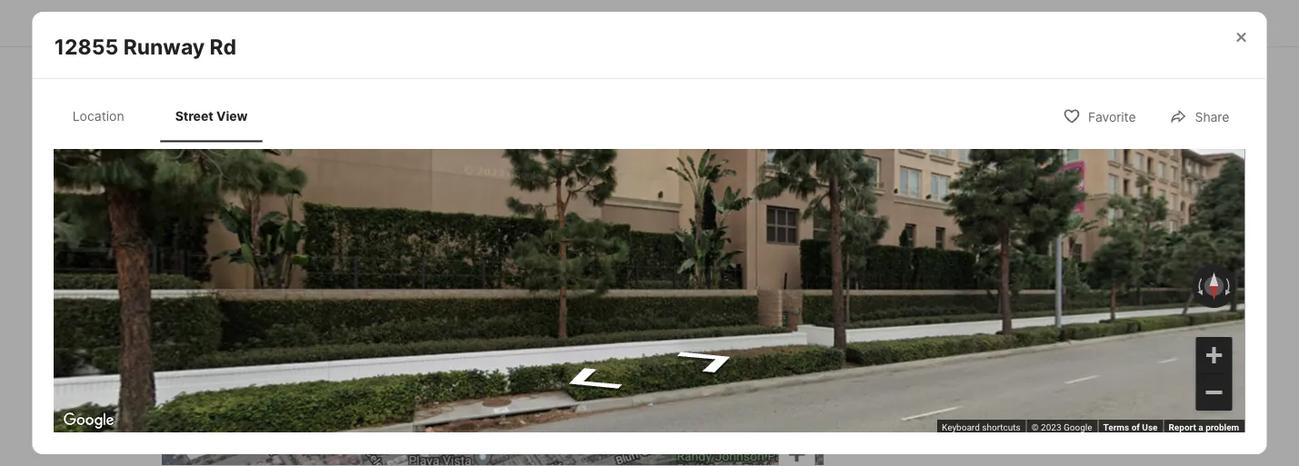 Task type: locate. For each thing, give the bounding box(es) containing it.
keyboard shortcuts
[[942, 422, 1021, 433]]

google right 2023
[[1064, 422, 1093, 433]]

0 horizontal spatial a
[[207, 51, 216, 71]]

oct inside friday 27 oct
[[886, 260, 910, 273]]

tour up montecito
[[853, 68, 893, 90]]

2 report from the left
[[1169, 422, 1197, 433]]

problem
[[1206, 422, 1240, 433]]

terms of use
[[1098, 422, 1152, 433], [1104, 422, 1159, 433]]

location
[[73, 108, 124, 124]]

0 vertical spatial tour
[[853, 68, 893, 90]]

tour for tour villas at playa vista - montecito
[[853, 68, 893, 90]]

0 vertical spatial view
[[217, 108, 248, 124]]

oct for 28
[[980, 260, 1003, 273]]

1 vertical spatial tour
[[1015, 320, 1044, 338]]

menu bar
[[1084, 159, 1237, 195], [171, 256, 325, 293]]

property
[[252, 99, 314, 117]]

terms
[[1098, 422, 1124, 433], [1104, 422, 1130, 433]]

next image
[[1116, 229, 1145, 258]]

contact
[[192, 99, 249, 117]]

street left directions button
[[641, 264, 670, 276]]

1 horizontal spatial tour
[[1098, 151, 1118, 164]]

send message button
[[853, 409, 1138, 453]]

the
[[345, 51, 371, 71]]

1 horizontal spatial satellite
[[1162, 167, 1221, 186]]

list box
[[853, 135, 1138, 180]]

0 horizontal spatial street
[[175, 108, 214, 124]]

a
[[207, 51, 216, 71], [1193, 422, 1198, 433], [1199, 422, 1204, 433]]

2 horizontal spatial map
[[1099, 167, 1132, 186]]

0 horizontal spatial street view
[[175, 108, 248, 124]]

1 vertical spatial satellite
[[250, 265, 310, 284]]

1 vertical spatial street
[[641, 264, 670, 276]]

saturday
[[963, 210, 1020, 224]]

view
[[217, 108, 248, 124], [673, 264, 696, 276]]

view inside button
[[673, 264, 696, 276]]

2 vertical spatial map
[[987, 422, 1005, 433]]

google image
[[59, 410, 119, 433], [59, 410, 119, 433]]

tour inside option
[[897, 151, 921, 164]]

oct down 28
[[980, 260, 1003, 273]]

street inside button
[[641, 264, 670, 276]]

a for question
[[207, 51, 216, 71]]

oct down 29
[[1074, 260, 1097, 273]]

tour left the in
[[897, 151, 921, 164]]

self
[[1036, 151, 1056, 164]]

street view inside tab
[[175, 108, 248, 124]]

tour right 'schedule'
[[1015, 320, 1044, 338]]

of
[[1126, 422, 1134, 433], [1132, 422, 1141, 433]]

0 horizontal spatial tour
[[1015, 320, 1044, 338]]

3 tab from the left
[[379, 3, 488, 46]]

1 report from the left
[[1163, 422, 1191, 433]]

playa
[[973, 68, 1021, 90]]

friday 27 oct
[[879, 210, 917, 273]]

map button
[[1084, 159, 1147, 195], [171, 256, 235, 293]]

tab
[[162, 3, 282, 46], [282, 3, 379, 46], [379, 3, 488, 46], [488, 3, 557, 46], [557, 3, 656, 46], [656, 3, 744, 46]]

©
[[1032, 422, 1039, 433]]

street down have
[[175, 108, 214, 124]]

satellite
[[1162, 167, 1221, 186], [250, 265, 310, 284]]

1 horizontal spatial view
[[673, 264, 696, 276]]

tab list down have
[[54, 90, 281, 142]]

about
[[294, 51, 341, 71]]

floor
[[375, 51, 413, 71]]

2 horizontal spatial oct
[[1074, 260, 1097, 273]]

map region
[[0, 113, 1300, 467], [157, 169, 856, 467]]

2 horizontal spatial a
[[1199, 422, 1204, 433]]

tab list
[[162, 0, 758, 46], [54, 90, 281, 142]]

tab list containing location
[[54, 90, 281, 142]]

report a problem link
[[1169, 422, 1240, 433]]

guided
[[1059, 151, 1095, 164]]

tour in person option
[[853, 135, 993, 180]]

oct inside sunday 29 oct
[[1074, 260, 1097, 273]]

2 google from the left
[[1064, 422, 1093, 433]]

1 vertical spatial tab list
[[54, 90, 281, 142]]

1 vertical spatial map button
[[171, 256, 235, 293]]

report
[[1163, 422, 1191, 433], [1169, 422, 1197, 433]]

tour right guided
[[1098, 151, 1118, 164]]

1 vertical spatial street view
[[641, 264, 696, 276]]

tour villas at playa vista - montecito
[[853, 68, 1084, 117]]

0 vertical spatial street view
[[175, 108, 248, 124]]

1 vertical spatial tour
[[897, 151, 921, 164]]

0 vertical spatial map button
[[1084, 159, 1147, 195]]

oct
[[886, 260, 910, 273], [980, 260, 1003, 273], [1074, 260, 1097, 273]]

street view
[[175, 108, 248, 124], [641, 264, 696, 276]]

map for map data ©2023 google
[[987, 422, 1005, 433]]

1 vertical spatial satellite button
[[235, 256, 325, 293]]

of left report a map error link
[[1132, 422, 1141, 433]]

report a problem
[[1169, 422, 1240, 433]]

12855 runway rd
[[54, 34, 237, 59]]

map for map popup button associated with leftmost satellite popup button
[[187, 265, 219, 284]]

satellite button
[[1147, 159, 1237, 195], [235, 256, 325, 293]]

view inside tab
[[217, 108, 248, 124]]

google right ©2023
[[1058, 422, 1087, 433]]

satellite inside the 12855 runway rd "dialog"
[[1162, 167, 1221, 186]]

0 vertical spatial tour
[[1098, 151, 1118, 164]]

friday
[[879, 210, 917, 224]]

tour inside option
[[1098, 151, 1118, 164]]

street view for street view button
[[641, 264, 696, 276]]

© 2023 google
[[1032, 422, 1093, 433]]

tour
[[1098, 151, 1118, 164], [1015, 320, 1044, 338]]

0 horizontal spatial menu bar
[[171, 256, 325, 293]]

error
[[1220, 422, 1240, 433]]

tab list up plans?
[[162, 0, 758, 46]]

saturday 28 oct
[[963, 210, 1020, 273]]

street view inside button
[[641, 264, 696, 276]]

oct down 27
[[886, 260, 910, 273]]

0 vertical spatial satellite
[[1162, 167, 1221, 186]]

0 horizontal spatial satellite
[[250, 265, 310, 284]]

person
[[936, 151, 973, 164]]

villas
[[898, 68, 947, 90]]

6 tab from the left
[[656, 3, 744, 46]]

0 horizontal spatial oct
[[886, 260, 910, 273]]

view left property
[[217, 108, 248, 124]]

1 oct from the left
[[886, 260, 910, 273]]

map button for leftmost satellite popup button
[[171, 256, 235, 293]]

schedule
[[946, 320, 1012, 338]]

0 vertical spatial map
[[1099, 167, 1132, 186]]

street inside tab
[[175, 108, 214, 124]]

view left directions button
[[673, 264, 696, 276]]

google
[[1058, 422, 1087, 433], [1064, 422, 1093, 433]]

plans?
[[416, 51, 469, 71]]

favorite button
[[1048, 97, 1152, 135]]

tour inside tour villas at playa vista - montecito
[[853, 68, 893, 90]]

1 horizontal spatial tour
[[897, 151, 921, 164]]

montecito
[[853, 95, 944, 117]]

1 vertical spatial view
[[673, 264, 696, 276]]

1 vertical spatial map
[[187, 265, 219, 284]]

menu bar inside the 12855 runway rd "dialog"
[[1084, 159, 1237, 195]]

1 terms of use from the left
[[1098, 422, 1152, 433]]

use
[[1137, 422, 1152, 433], [1143, 422, 1159, 433]]

5 tab from the left
[[557, 3, 656, 46]]

1 horizontal spatial satellite button
[[1147, 159, 1237, 195]]

1 google from the left
[[1058, 422, 1087, 433]]

0 horizontal spatial tour
[[853, 68, 893, 90]]

map button inside the 12855 runway rd "dialog"
[[1084, 159, 1147, 195]]

self guided tour
[[1036, 151, 1118, 164]]

1 horizontal spatial street
[[641, 264, 670, 276]]

data
[[1007, 422, 1026, 433]]

12855
[[54, 34, 119, 59]]

oct inside saturday 28 oct
[[980, 260, 1003, 273]]

runway
[[123, 34, 205, 59]]

0 vertical spatial street
[[175, 108, 214, 124]]

3 oct from the left
[[1074, 260, 1097, 273]]

of right © 2023 google on the bottom right of page
[[1126, 422, 1134, 433]]

1 terms from the left
[[1098, 422, 1124, 433]]

1 horizontal spatial street view
[[641, 264, 696, 276]]

0 vertical spatial menu bar
[[1084, 159, 1237, 195]]

1 horizontal spatial map button
[[1084, 159, 1147, 195]]

1 horizontal spatial menu bar
[[1084, 159, 1237, 195]]

map
[[1099, 167, 1132, 186], [187, 265, 219, 284], [987, 422, 1005, 433]]

terms of use link
[[1098, 422, 1152, 433], [1104, 422, 1159, 433]]

report a map error link
[[1163, 422, 1240, 433]]

street
[[175, 108, 214, 124], [641, 264, 670, 276]]

map region for menu bar in the the 12855 runway rd "dialog"
[[0, 113, 1300, 467]]

2 terms of use link from the left
[[1104, 422, 1159, 433]]

street for tab list containing location
[[175, 108, 214, 124]]

1 horizontal spatial a
[[1193, 422, 1198, 433]]

1 horizontal spatial oct
[[980, 260, 1003, 273]]

2 oct from the left
[[980, 260, 1003, 273]]

street view down have
[[175, 108, 248, 124]]

1 horizontal spatial map
[[987, 422, 1005, 433]]

0 horizontal spatial map button
[[171, 256, 235, 293]]

message
[[983, 422, 1047, 440]]

tour
[[853, 68, 893, 90], [897, 151, 921, 164]]

street view left directions button
[[641, 264, 696, 276]]

0 horizontal spatial view
[[217, 108, 248, 124]]

0 horizontal spatial map
[[187, 265, 219, 284]]



Task type: describe. For each thing, give the bounding box(es) containing it.
schedule tour button
[[853, 307, 1138, 351]]

map
[[1200, 422, 1218, 433]]

oct for 27
[[886, 260, 910, 273]]

keyboard
[[942, 422, 980, 433]]

report a map error
[[1163, 422, 1240, 433]]

report for report a map error
[[1163, 422, 1191, 433]]

tour in person
[[897, 151, 973, 164]]

2 terms from the left
[[1104, 422, 1130, 433]]

1 terms of use link from the left
[[1098, 422, 1152, 433]]

street view tab
[[161, 94, 262, 139]]

2 terms of use from the left
[[1104, 422, 1159, 433]]

contact property button
[[162, 86, 344, 130]]

share
[[1196, 109, 1230, 125]]

favorite
[[1089, 109, 1137, 125]]

satellite for map popup button in the the 12855 runway rd "dialog"
[[1162, 167, 1221, 186]]

street view button
[[617, 258, 701, 283]]

12855 runway rd dialog
[[0, 12, 1300, 467]]

2023
[[1042, 422, 1062, 433]]

have
[[162, 51, 203, 71]]

map for map popup button in the the 12855 runway rd "dialog"
[[1099, 167, 1132, 186]]

2 of from the left
[[1132, 422, 1141, 433]]

location tab
[[58, 94, 139, 139]]

1 tab from the left
[[162, 3, 282, 46]]

tab list inside the 12855 runway rd "dialog"
[[54, 90, 281, 142]]

street view for tab list containing location
[[175, 108, 248, 124]]

map button for topmost satellite popup button
[[1084, 159, 1147, 195]]

sunday
[[1063, 210, 1108, 224]]

self guided tour option
[[993, 135, 1138, 180]]

0 vertical spatial satellite button
[[1147, 159, 1237, 195]]

1 vertical spatial menu bar
[[171, 256, 325, 293]]

a for problem
[[1199, 422, 1204, 433]]

tour inside button
[[1015, 320, 1044, 338]]

report for report a problem
[[1169, 422, 1197, 433]]

1 use from the left
[[1137, 422, 1152, 433]]

or
[[985, 375, 1006, 393]]

2 tab from the left
[[282, 3, 379, 46]]

4 tab from the left
[[488, 3, 557, 46]]

28
[[975, 226, 1009, 258]]

-
[[1076, 68, 1084, 90]]

shortcuts
[[983, 422, 1021, 433]]

oct for 29
[[1074, 260, 1097, 273]]

send
[[943, 422, 980, 440]]

street for street view button
[[641, 264, 670, 276]]

satellite for map popup button associated with leftmost satellite popup button
[[250, 265, 310, 284]]

list box containing tour in person
[[853, 135, 1138, 180]]

in
[[923, 151, 933, 164]]

29
[[1068, 226, 1102, 258]]

directions
[[732, 264, 780, 276]]

map region for bottom menu bar
[[157, 169, 856, 467]]

27
[[882, 226, 914, 258]]

have a question about the floor plans?
[[162, 51, 469, 71]]

0 vertical spatial tab list
[[162, 0, 758, 46]]

12855 runway rd element
[[54, 12, 258, 60]]

schedule tour
[[946, 320, 1044, 338]]

©2023
[[1028, 422, 1056, 433]]

sunday 29 oct
[[1063, 210, 1108, 273]]

a for map
[[1193, 422, 1198, 433]]

view for street view button
[[673, 264, 696, 276]]

map data ©2023 google
[[987, 422, 1087, 433]]

directions button
[[708, 258, 785, 283]]

rd
[[210, 34, 237, 59]]

question
[[220, 51, 291, 71]]

1 of from the left
[[1126, 422, 1134, 433]]

view for tab list containing location
[[217, 108, 248, 124]]

2 use from the left
[[1143, 422, 1159, 433]]

0 horizontal spatial satellite button
[[235, 256, 325, 293]]

share button
[[1155, 97, 1246, 135]]

tour for tour in person
[[897, 151, 921, 164]]

at
[[951, 68, 969, 90]]

send message
[[943, 422, 1047, 440]]

vista
[[1025, 68, 1071, 90]]

contact property
[[192, 99, 314, 117]]

keyboard shortcuts button
[[942, 421, 1021, 434]]



Task type: vqa. For each thing, say whether or not it's contained in the screenshot.
bottom August
no



